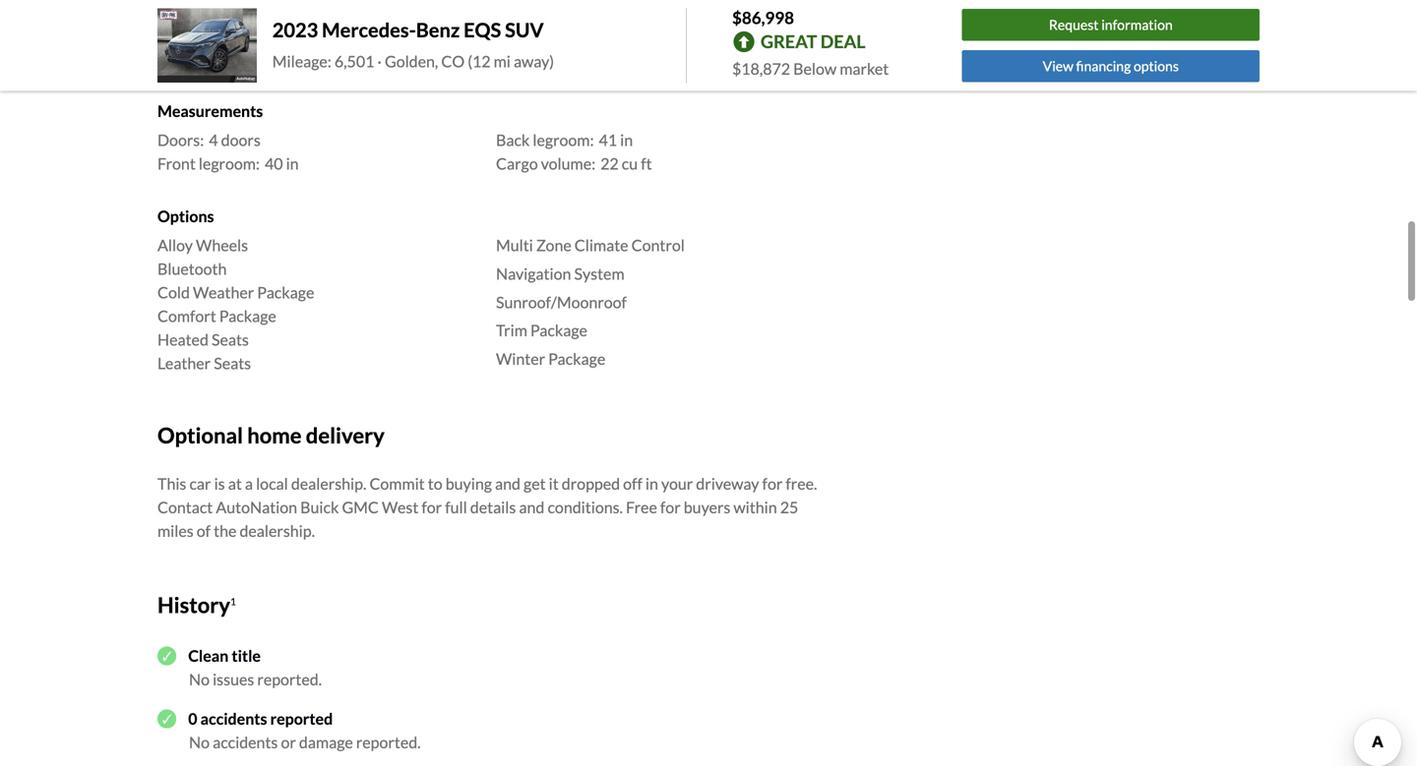 Task type: describe. For each thing, give the bounding box(es) containing it.
passenger
[[496, 49, 567, 68]]

title
[[232, 647, 261, 666]]

no for no issues reported.
[[189, 670, 210, 689]]

full
[[445, 498, 467, 517]]

adaptive
[[157, 1, 220, 20]]

optional home delivery
[[157, 423, 385, 448]]

climate
[[575, 236, 628, 255]]

suv
[[505, 18, 544, 42]]

benz
[[416, 18, 460, 42]]

market
[[840, 59, 889, 78]]

0
[[188, 709, 197, 729]]

leather
[[157, 354, 211, 373]]

2 horizontal spatial for
[[762, 474, 783, 494]]

comfort
[[157, 307, 216, 326]]

accidents for or
[[213, 733, 278, 752]]

measurements
[[157, 101, 263, 120]]

request
[[1049, 16, 1099, 33]]

options
[[157, 207, 214, 226]]

away)
[[514, 52, 554, 71]]

0 horizontal spatial reported.
[[257, 670, 322, 689]]

wheels
[[196, 236, 248, 255]]

no for no accidents or damage reported.
[[189, 733, 210, 752]]

co
[[441, 52, 465, 71]]

deal
[[821, 31, 866, 52]]

0 vertical spatial dealership.
[[291, 474, 367, 494]]

is
[[214, 474, 225, 494]]

22
[[600, 154, 619, 173]]

financing
[[1076, 58, 1131, 74]]

of
[[197, 522, 211, 541]]

blind
[[157, 49, 193, 68]]

your
[[661, 474, 693, 494]]

dropped
[[562, 474, 620, 494]]

multi zone climate control navigation system sunroof/moonroof trim package winter package
[[496, 236, 685, 368]]

accidents for reported
[[200, 709, 267, 729]]

6,501
[[335, 52, 374, 71]]

1 vertical spatial dealership.
[[240, 522, 315, 541]]

driveway
[[696, 474, 759, 494]]

doors
[[221, 130, 261, 150]]

trim
[[496, 321, 527, 340]]

home
[[247, 423, 302, 448]]

view financing options button
[[962, 50, 1260, 82]]

1 horizontal spatial reported.
[[356, 733, 421, 752]]

multi
[[496, 236, 533, 255]]

weather
[[193, 283, 254, 302]]

in inside doors: 4 doors front legroom: 40 in
[[286, 154, 299, 173]]

(12
[[468, 52, 491, 71]]

alloy
[[157, 236, 193, 255]]

navigation
[[496, 264, 571, 283]]

backup
[[157, 25, 209, 44]]

0 horizontal spatial for
[[422, 498, 442, 517]]

great deal
[[761, 31, 866, 52]]

winter
[[496, 349, 545, 368]]

2023 mercedes-benz eqs suv mileage: 6,501 · golden, co (12 mi away)
[[272, 18, 554, 71]]

package right weather
[[257, 283, 314, 302]]

sunroof/moonroof
[[496, 293, 627, 312]]

zone
[[536, 236, 572, 255]]

back
[[496, 130, 530, 150]]

history
[[157, 593, 230, 618]]

within
[[734, 498, 777, 517]]

front inside "driver airbag front side airbags passenger airbag"
[[496, 25, 534, 44]]

$18,872 below market
[[732, 59, 889, 78]]

request information button
[[962, 9, 1260, 41]]

free
[[626, 498, 657, 517]]

control inside adaptive cruise control backup camera blind spot monitoring
[[271, 1, 324, 20]]

volume:
[[541, 154, 596, 173]]

adaptive cruise control backup camera blind spot monitoring
[[157, 1, 324, 68]]

options
[[1134, 58, 1179, 74]]

view financing options
[[1043, 58, 1179, 74]]

issues
[[213, 670, 254, 689]]

contact
[[157, 498, 213, 517]]

in inside back legroom: 41 in cargo volume: 22 cu ft
[[620, 130, 633, 150]]

reported
[[270, 709, 333, 729]]

this car is at a local dealership. commit to buying and get it dropped off in your driveway for free. contact autonation buick gmc west for full details and conditions. free for buyers within 25 miles of the dealership.
[[157, 474, 817, 541]]

this
[[157, 474, 186, 494]]

0 vertical spatial and
[[495, 474, 521, 494]]

0 accidents reported
[[188, 709, 333, 729]]

mileage:
[[272, 52, 331, 71]]

cargo
[[496, 154, 538, 173]]



Task type: locate. For each thing, give the bounding box(es) containing it.
mercedes-
[[322, 18, 416, 42]]

0 vertical spatial in
[[620, 130, 633, 150]]

commit
[[370, 474, 425, 494]]

41
[[599, 130, 617, 150]]

0 horizontal spatial control
[[271, 1, 324, 20]]

dealership. up buick
[[291, 474, 367, 494]]

4
[[209, 130, 218, 150]]

monitoring
[[231, 49, 309, 68]]

free.
[[786, 474, 817, 494]]

0 vertical spatial legroom:
[[533, 130, 594, 150]]

0 vertical spatial control
[[271, 1, 324, 20]]

1 horizontal spatial front
[[496, 25, 534, 44]]

1 horizontal spatial legroom:
[[533, 130, 594, 150]]

1 horizontal spatial control
[[632, 236, 685, 255]]

control
[[271, 1, 324, 20], [632, 236, 685, 255]]

for up the 25
[[762, 474, 783, 494]]

clean title
[[188, 647, 261, 666]]

for down to
[[422, 498, 442, 517]]

no
[[189, 670, 210, 689], [189, 733, 210, 752]]

in inside this car is at a local dealership. commit to buying and get it dropped off in your driveway for free. contact autonation buick gmc west for full details and conditions. free for buyers within 25 miles of the dealership.
[[646, 474, 658, 494]]

legroom: inside doors: 4 doors front legroom: 40 in
[[199, 154, 260, 173]]

cold
[[157, 283, 190, 302]]

below
[[793, 59, 837, 78]]

reported. right damage
[[356, 733, 421, 752]]

conditions.
[[548, 498, 623, 517]]

ft
[[641, 154, 652, 173]]

in right the off
[[646, 474, 658, 494]]

vdpcheck image
[[157, 710, 176, 729]]

seats
[[212, 330, 249, 350], [214, 354, 251, 373]]

and left the get
[[495, 474, 521, 494]]

driver
[[496, 1, 541, 20]]

2023
[[272, 18, 318, 42]]

control inside multi zone climate control navigation system sunroof/moonroof trim package winter package
[[632, 236, 685, 255]]

no accidents or damage reported.
[[189, 733, 421, 752]]

0 vertical spatial no
[[189, 670, 210, 689]]

the
[[214, 522, 237, 541]]

0 vertical spatial front
[[496, 25, 534, 44]]

damage
[[299, 733, 353, 752]]

front down driver
[[496, 25, 534, 44]]

2 horizontal spatial in
[[646, 474, 658, 494]]

no down clean
[[189, 670, 210, 689]]

package
[[257, 283, 314, 302], [219, 307, 276, 326], [530, 321, 588, 340], [548, 349, 605, 368]]

1 vertical spatial in
[[286, 154, 299, 173]]

1 horizontal spatial for
[[660, 498, 681, 517]]

delivery
[[306, 423, 385, 448]]

and
[[495, 474, 521, 494], [519, 498, 545, 517]]

0 vertical spatial reported.
[[257, 670, 322, 689]]

front
[[496, 25, 534, 44], [157, 154, 196, 173]]

dealership. down autonation
[[240, 522, 315, 541]]

local
[[256, 474, 288, 494]]

legroom:
[[533, 130, 594, 150], [199, 154, 260, 173]]

0 horizontal spatial front
[[157, 154, 196, 173]]

legroom: up volume:
[[533, 130, 594, 150]]

0 vertical spatial airbag
[[544, 1, 587, 20]]

details
[[470, 498, 516, 517]]

0 horizontal spatial legroom:
[[199, 154, 260, 173]]

1 vertical spatial front
[[157, 154, 196, 173]]

legroom: inside back legroom: 41 in cargo volume: 22 cu ft
[[533, 130, 594, 150]]

buyers
[[684, 498, 731, 517]]

front inside doors: 4 doors front legroom: 40 in
[[157, 154, 196, 173]]

or
[[281, 733, 296, 752]]

get
[[524, 474, 546, 494]]

airbags
[[568, 25, 618, 44]]

for down your
[[660, 498, 681, 517]]

legroom: down doors
[[199, 154, 260, 173]]

2 no from the top
[[189, 733, 210, 752]]

at
[[228, 474, 242, 494]]

west
[[382, 498, 419, 517]]

1 vertical spatial airbag
[[570, 49, 613, 68]]

2 vertical spatial in
[[646, 474, 658, 494]]

1 no from the top
[[189, 670, 210, 689]]

doors: 4 doors front legroom: 40 in
[[157, 130, 299, 173]]

system
[[574, 264, 625, 283]]

and down the get
[[519, 498, 545, 517]]

·
[[377, 52, 382, 71]]

buick
[[300, 498, 339, 517]]

accidents down the issues
[[200, 709, 267, 729]]

1 vertical spatial control
[[632, 236, 685, 255]]

driver airbag front side airbags passenger airbag
[[496, 1, 618, 68]]

autonation
[[216, 498, 297, 517]]

off
[[623, 474, 643, 494]]

no issues reported.
[[189, 670, 322, 689]]

0 horizontal spatial in
[[286, 154, 299, 173]]

25
[[780, 498, 798, 517]]

1 vertical spatial reported.
[[356, 733, 421, 752]]

cruise
[[223, 1, 268, 20]]

request information
[[1049, 16, 1173, 33]]

front down doors:
[[157, 154, 196, 173]]

spot
[[196, 49, 228, 68]]

car
[[189, 474, 211, 494]]

package down the sunroof/moonroof
[[530, 321, 588, 340]]

for
[[762, 474, 783, 494], [422, 498, 442, 517], [660, 498, 681, 517]]

dealership.
[[291, 474, 367, 494], [240, 522, 315, 541]]

bluetooth
[[157, 260, 227, 279]]

package down weather
[[219, 307, 276, 326]]

a
[[245, 474, 253, 494]]

accidents down '0 accidents reported'
[[213, 733, 278, 752]]

2023 mercedes-benz eqs suv image
[[157, 8, 257, 83]]

great
[[761, 31, 817, 52]]

no down 0
[[189, 733, 210, 752]]

miles
[[157, 522, 194, 541]]

airbag down airbags on the left of the page
[[570, 49, 613, 68]]

airbag up side
[[544, 1, 587, 20]]

clean
[[188, 647, 229, 666]]

alloy wheels bluetooth cold weather package comfort package heated seats leather seats
[[157, 236, 314, 373]]

gmc
[[342, 498, 379, 517]]

1 horizontal spatial in
[[620, 130, 633, 150]]

0 vertical spatial accidents
[[200, 709, 267, 729]]

reported. up reported
[[257, 670, 322, 689]]

eqs
[[464, 18, 501, 42]]

vdpcheck image
[[157, 647, 176, 666]]

control right climate
[[632, 236, 685, 255]]

0 vertical spatial seats
[[212, 330, 249, 350]]

optional
[[157, 423, 243, 448]]

package right 'winter'
[[548, 349, 605, 368]]

seats right 'heated'
[[212, 330, 249, 350]]

seats right leather
[[214, 354, 251, 373]]

cu
[[622, 154, 638, 173]]

reported.
[[257, 670, 322, 689], [356, 733, 421, 752]]

$86,998
[[732, 7, 794, 28]]

1 vertical spatial no
[[189, 733, 210, 752]]

side
[[537, 25, 565, 44]]

airbag
[[544, 1, 587, 20], [570, 49, 613, 68]]

it
[[549, 474, 559, 494]]

control up mileage:
[[271, 1, 324, 20]]

to
[[428, 474, 443, 494]]

heated
[[157, 330, 209, 350]]

1 vertical spatial accidents
[[213, 733, 278, 752]]

1 vertical spatial legroom:
[[199, 154, 260, 173]]

in right 40
[[286, 154, 299, 173]]

golden,
[[385, 52, 438, 71]]

view
[[1043, 58, 1074, 74]]

1 vertical spatial and
[[519, 498, 545, 517]]

information
[[1102, 16, 1173, 33]]

in right 41
[[620, 130, 633, 150]]

1 vertical spatial seats
[[214, 354, 251, 373]]

mi
[[494, 52, 511, 71]]

doors:
[[157, 130, 204, 150]]

1
[[230, 596, 236, 608]]

40
[[265, 154, 283, 173]]



Task type: vqa. For each thing, say whether or not it's contained in the screenshot.
Multi Zone Climate Control Navigation System Sunroof/Moonroof Trim Package Winter Package
yes



